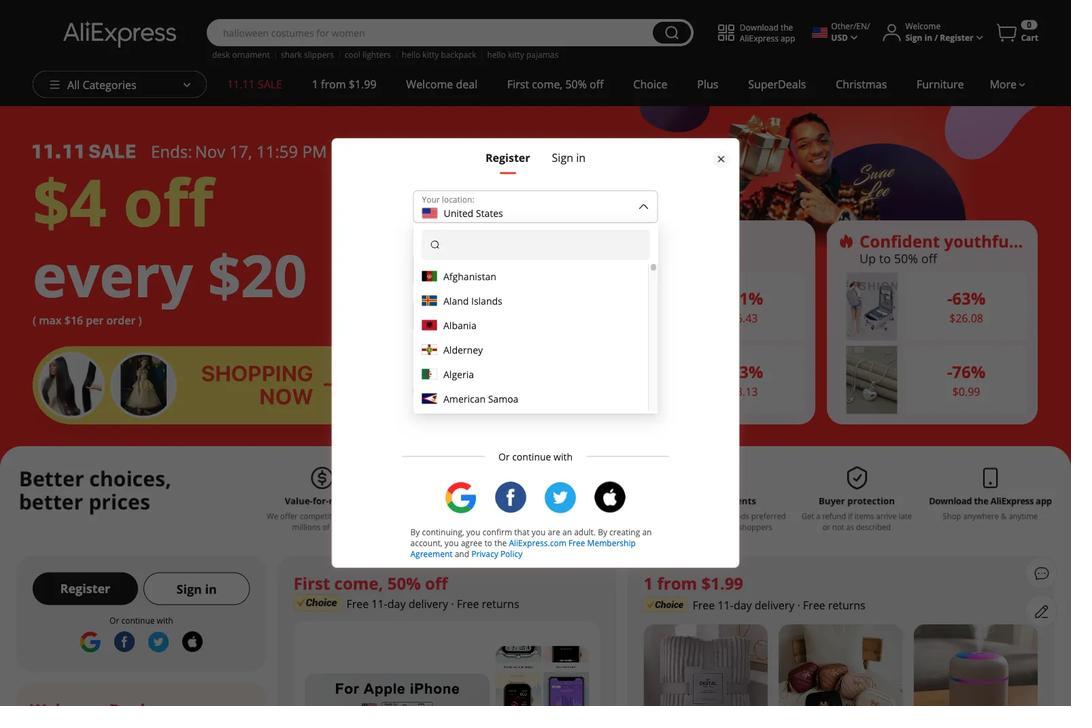 Task type: describe. For each thing, give the bounding box(es) containing it.
united
[[444, 207, 474, 220]]

account,
[[410, 537, 443, 548]]

agree
[[461, 537, 482, 548]]

free 11-day delivery · free returns for 50%
[[346, 596, 519, 611]]

cart
[[1021, 32, 1039, 43]]

70x100cm milk velvet blanket, bed sheet, blanket, single dormitory, student coral velvet air conditioning, nap blanket, sofa image
[[644, 624, 768, 706]]

confident youthful styles
[[860, 230, 1066, 252]]

kitty for backpack
[[423, 49, 439, 60]]

icon image
[[838, 233, 854, 249]]

all categories
[[67, 78, 136, 92]]

afghanistan
[[443, 270, 496, 283]]

choice image
[[294, 594, 341, 611]]

shark slippers link
[[281, 49, 334, 60]]

hello kitty pajamas link
[[487, 49, 559, 60]]

pt
[[331, 140, 350, 162]]

2022 new fashion female shoulder bag rhombus embroidered solid color chain women shoulder crossbody casual trendy phone bag image
[[779, 624, 903, 706]]

picks
[[671, 230, 713, 252]]

11:59
[[256, 140, 298, 162]]

hello kitty pajamas
[[487, 49, 559, 60]]

hello kitty backpack
[[402, 49, 476, 60]]

63%
[[953, 287, 986, 309]]

/ for en
[[867, 20, 870, 32]]

albania
[[443, 319, 477, 332]]

1 vertical spatial 1
[[644, 572, 653, 594]]

product image image for -63%
[[847, 272, 898, 340]]

slippers
[[304, 49, 334, 60]]

0 vertical spatial come,
[[532, 77, 563, 91]]

backpack
[[441, 49, 476, 60]]

73%
[[730, 361, 763, 383]]

every
[[33, 235, 193, 314]]

christmas link
[[821, 71, 902, 98]]

aland
[[443, 294, 469, 307]]

0 vertical spatial continue
[[512, 450, 551, 463]]

confident
[[860, 230, 940, 252]]

download
[[740, 21, 779, 32]]

free inside 'aliexpress.com free membership agreement'
[[569, 537, 585, 548]]

pm
[[302, 140, 327, 162]]

welcome for welcome deal
[[406, 77, 453, 91]]

and privacy policy
[[455, 548, 523, 559]]

11.11 inside top picks 11.11 top deals
[[637, 250, 669, 266]]

policy
[[501, 548, 523, 559]]

choice
[[633, 77, 668, 91]]

1 horizontal spatial sign
[[552, 150, 573, 165]]

alderney
[[443, 343, 483, 356]]

states
[[476, 207, 503, 220]]

sign in / register
[[906, 32, 974, 43]]

1 horizontal spatial $1.99
[[702, 572, 743, 594]]

11.11 sale link
[[212, 71, 297, 98]]

0 horizontal spatial in
[[205, 581, 217, 597]]

free up 70x100cm milk velvet blanket, bed sheet, blanket, single dormitory, student coral velvet air conditioning, nap blanket, sofa image on the bottom right of the page
[[693, 597, 715, 612]]

returns for first come, 50% off
[[482, 596, 519, 611]]

$3.13
[[730, 384, 758, 399]]

0 vertical spatial to
[[879, 250, 891, 266]]

up to 50% off
[[860, 250, 937, 266]]

pajamas
[[526, 49, 559, 60]]

privacy policy link
[[471, 548, 523, 559]]

usd
[[831, 32, 848, 43]]

free right the choice image
[[346, 596, 369, 611]]

adult.
[[574, 526, 596, 537]]

$4
[[33, 157, 106, 245]]

0 cart
[[1021, 19, 1039, 43]]

-63% $26.08
[[947, 287, 986, 325]]

continuing,
[[422, 526, 464, 537]]

2 horizontal spatial 50%
[[894, 250, 918, 266]]

-76% $0.99
[[947, 361, 986, 399]]

2 vertical spatial with
[[157, 615, 173, 626]]

desk ornament
[[212, 49, 270, 60]]

day for 50%
[[388, 596, 406, 611]]

american samoa
[[443, 392, 519, 405]]

desk
[[212, 49, 230, 60]]

1 horizontal spatial or continue with
[[499, 450, 573, 463]]

download the aliexpress app
[[740, 21, 795, 43]]

choice link
[[619, 71, 683, 98]]

1 vertical spatial come,
[[334, 572, 383, 594]]

and
[[455, 548, 469, 559]]

choose
[[432, 228, 459, 239]]

membership
[[587, 537, 636, 548]]

11- for 50%
[[372, 596, 388, 611]]

0 horizontal spatial sign in
[[177, 581, 217, 597]]

shark slippers
[[281, 49, 334, 60]]

- for 71%
[[725, 287, 730, 309]]

1 vertical spatial with
[[554, 450, 573, 463]]

· for 1 from $1.99
[[797, 597, 800, 612]]

day for $1.99
[[734, 597, 752, 612]]

ends:
[[151, 140, 192, 162]]

free 11-day delivery · free returns for $1.99
[[693, 597, 866, 612]]

)
[[138, 313, 142, 328]]

0 horizontal spatial first come, 50% off
[[294, 572, 448, 594]]

a
[[461, 228, 466, 239]]

0 vertical spatial $1.99
[[349, 77, 377, 91]]

privacy
[[471, 548, 498, 559]]

furniture link
[[902, 71, 979, 98]]

$6.43
[[730, 311, 758, 325]]

(
[[33, 313, 36, 328]]

register inside button
[[413, 348, 449, 361]]

aland islands
[[443, 294, 503, 307]]

top
[[672, 250, 691, 266]]

-73% $3.13
[[725, 361, 763, 399]]

$16
[[64, 313, 83, 328]]

more
[[990, 77, 1017, 91]]

why choose a location?
[[413, 228, 502, 239]]

welcome deal
[[406, 77, 478, 91]]

youthful
[[944, 230, 1014, 252]]

order
[[106, 313, 136, 328]]

en
[[857, 20, 867, 32]]

ornament
[[232, 49, 270, 60]]

Email address text field
[[422, 256, 630, 284]]

per
[[86, 313, 104, 328]]

shark
[[281, 49, 302, 60]]

aliexpress.com
[[509, 537, 566, 548]]

$26.08
[[950, 311, 984, 325]]

to inside by continuing, you confirm that you are an adult. by creating an account, you agree to the
[[485, 537, 492, 548]]

$20
[[208, 235, 307, 314]]

islands
[[471, 294, 503, 307]]

/ for in
[[935, 32, 938, 43]]

1 an from the left
[[563, 526, 572, 537]]

agreement
[[410, 548, 453, 559]]

0 horizontal spatial 1
[[312, 77, 318, 91]]

why
[[413, 228, 430, 239]]



Task type: locate. For each thing, give the bounding box(es) containing it.
hello for hello kitty backpack
[[402, 49, 421, 60]]

kitty left pajamas
[[508, 49, 524, 60]]

1 horizontal spatial kitty
[[508, 49, 524, 60]]

1 horizontal spatial come,
[[532, 77, 563, 91]]

0 horizontal spatial first
[[294, 572, 330, 594]]

by up agreement
[[410, 526, 420, 537]]

0 horizontal spatial by
[[410, 526, 420, 537]]

0 horizontal spatial 11.11
[[227, 77, 255, 91]]

to right "agree"
[[485, 537, 492, 548]]

free down and
[[457, 596, 479, 611]]

plus link
[[683, 71, 733, 98]]

hello for hello kitty pajamas
[[487, 49, 506, 60]]

0 vertical spatial first come, 50% off
[[507, 77, 604, 91]]

register
[[940, 32, 974, 43], [486, 150, 530, 165], [413, 348, 449, 361], [60, 580, 110, 597]]

every $20 ( max $16 per order )
[[33, 235, 307, 328]]

0
[[1027, 19, 1032, 30]]

1 by from the left
[[410, 526, 420, 537]]

0 horizontal spatial ·
[[451, 596, 454, 611]]

0 vertical spatial the
[[781, 21, 793, 32]]

1 horizontal spatial returns
[[828, 597, 866, 612]]

11- up 70x100cm milk velvet blanket, bed sheet, blanket, single dormitory, student coral velvet air conditioning, nap blanket, sofa image on the bottom right of the page
[[718, 597, 734, 612]]

·
[[451, 596, 454, 611], [797, 597, 800, 612]]

1 horizontal spatial the
[[781, 21, 793, 32]]

$4 off
[[33, 157, 213, 245]]

by right adult.
[[598, 526, 607, 537]]

sale
[[258, 77, 282, 91]]

1 horizontal spatial continue
[[512, 450, 551, 463]]

superdeals
[[748, 77, 806, 91]]

product image image
[[616, 272, 684, 340], [847, 272, 898, 340], [616, 346, 684, 414], [847, 346, 898, 414]]

/ up furniture
[[935, 32, 938, 43]]

0 vertical spatial sign in
[[552, 150, 586, 165]]

by
[[410, 526, 420, 537], [598, 526, 607, 537]]

1 vertical spatial continue
[[121, 615, 155, 626]]

0 horizontal spatial kitty
[[423, 49, 439, 60]]

1 from $1.99
[[312, 77, 377, 91], [644, 572, 743, 594]]

0 horizontal spatial the
[[494, 537, 507, 548]]

1 vertical spatial welcome
[[406, 77, 453, 91]]

that
[[514, 526, 530, 537]]

0 horizontal spatial free 11-day delivery · free returns
[[346, 596, 519, 611]]

other/ en /
[[831, 20, 870, 32]]

1 horizontal spatial by
[[598, 526, 607, 537]]

hello down the halloween costumes for women text box
[[402, 49, 421, 60]]

0 vertical spatial sign
[[906, 32, 923, 43]]

lighters
[[363, 49, 391, 60]]

2 hello from the left
[[487, 49, 506, 60]]

-
[[725, 287, 730, 309], [947, 287, 953, 309], [725, 361, 730, 383], [947, 361, 953, 383]]

0 vertical spatial in
[[925, 32, 933, 43]]

- inside -76% $0.99
[[947, 361, 953, 383]]

1 vertical spatial first come, 50% off
[[294, 572, 448, 594]]

2 an from the left
[[642, 526, 652, 537]]

nov
[[195, 140, 225, 162]]

1 horizontal spatial in
[[576, 150, 586, 165]]

Password password field
[[422, 303, 619, 330]]

1 vertical spatial sign
[[552, 150, 573, 165]]

1 horizontal spatial day
[[734, 597, 752, 612]]

an right are at the right bottom
[[563, 526, 572, 537]]

register with sms button
[[413, 346, 492, 363]]

0 horizontal spatial hello
[[402, 49, 421, 60]]

free right are at the right bottom
[[569, 537, 585, 548]]

2 horizontal spatial sign
[[906, 32, 923, 43]]

welcome for welcome
[[906, 20, 941, 32]]

2 vertical spatial in
[[205, 581, 217, 597]]

1 horizontal spatial an
[[642, 526, 652, 537]]

1 vertical spatial 11.11
[[637, 250, 669, 266]]

1 hello from the left
[[402, 49, 421, 60]]

2 by from the left
[[598, 526, 607, 537]]

united states
[[444, 207, 503, 220]]

deals
[[694, 250, 724, 266]]

delivery for $1.99
[[755, 597, 795, 612]]

free
[[569, 537, 585, 548], [346, 596, 369, 611], [457, 596, 479, 611], [693, 597, 715, 612], [803, 597, 825, 612]]

- inside '-71% $6.43'
[[725, 287, 730, 309]]

2 vertical spatial sign
[[177, 581, 202, 597]]

2 horizontal spatial in
[[925, 32, 933, 43]]

1 horizontal spatial 50%
[[566, 77, 587, 91]]

with inside button
[[452, 348, 471, 361]]

0 horizontal spatial you
[[445, 537, 459, 548]]

0 horizontal spatial with
[[157, 615, 173, 626]]

plus
[[697, 77, 719, 91]]

aliexpress.com free membership agreement
[[410, 537, 636, 559]]

the
[[781, 21, 793, 32], [494, 537, 507, 548]]

11.11 inside 'link'
[[227, 77, 255, 91]]

you left the confirm
[[466, 526, 481, 537]]

0 vertical spatial from
[[321, 77, 346, 91]]

top
[[637, 230, 667, 252]]

you left are at the right bottom
[[532, 526, 546, 537]]

the inside by continuing, you confirm that you are an adult. by creating an account, you agree to the
[[494, 537, 507, 548]]

1 horizontal spatial hello
[[487, 49, 506, 60]]

welcome up furniture
[[906, 20, 941, 32]]

styles
[[1019, 230, 1066, 252]]

0 horizontal spatial returns
[[482, 596, 519, 611]]

categories
[[83, 78, 136, 92]]

0 horizontal spatial day
[[388, 596, 406, 611]]

0 vertical spatial 1 from $1.99
[[312, 77, 377, 91]]

cool lighters link
[[345, 49, 391, 60]]

- inside the -73% $3.13
[[725, 361, 730, 383]]

product image image for -76%
[[847, 346, 898, 414]]

1 vertical spatial the
[[494, 537, 507, 548]]

11.11 sale
[[227, 77, 282, 91]]

1 vertical spatial or
[[110, 615, 119, 626]]

max
[[39, 313, 62, 328]]

returns down privacy policy link
[[482, 596, 519, 611]]

0 horizontal spatial continue
[[121, 615, 155, 626]]

are
[[548, 526, 560, 537]]

- for 63%
[[947, 287, 953, 309]]

1 horizontal spatial sign in
[[552, 150, 586, 165]]

/
[[867, 20, 870, 32], [935, 32, 938, 43]]

1 from $1.99 link
[[297, 71, 391, 98]]

welcome deal link
[[391, 71, 493, 98]]

sign
[[906, 32, 923, 43], [552, 150, 573, 165], [177, 581, 202, 597]]

11- right the choice image
[[372, 596, 388, 611]]

0 horizontal spatial sign
[[177, 581, 202, 597]]

american
[[443, 392, 486, 405]]

ends: nov 17, 11:59 pm pt
[[151, 140, 350, 162]]

-71% $6.43
[[725, 287, 763, 325]]

· for first come, 50% off
[[451, 596, 454, 611]]

2 kitty from the left
[[508, 49, 524, 60]]

hello right backpack at the top of the page
[[487, 49, 506, 60]]

1 horizontal spatial delivery
[[755, 597, 795, 612]]

11.11 left sale
[[227, 77, 255, 91]]

0 horizontal spatial from
[[321, 77, 346, 91]]

2 horizontal spatial you
[[532, 526, 546, 537]]

1 horizontal spatial 11-
[[718, 597, 734, 612]]

location?
[[468, 228, 502, 239]]

0 vertical spatial or
[[499, 450, 510, 463]]

come,
[[532, 77, 563, 91], [334, 572, 383, 594]]

- inside -63% $26.08
[[947, 287, 953, 309]]

other/
[[831, 20, 857, 32]]

17,
[[230, 140, 252, 162]]

deal
[[456, 77, 478, 91]]

cool lighters
[[345, 49, 391, 60]]

desk ornament link
[[212, 49, 270, 60]]

11-
[[372, 596, 388, 611], [718, 597, 734, 612]]

1 vertical spatial 1 from $1.99
[[644, 572, 743, 594]]

christmas
[[836, 77, 887, 91]]

0 vertical spatial 50%
[[566, 77, 587, 91]]

1 horizontal spatial or
[[499, 450, 510, 463]]

1 horizontal spatial 11.11
[[637, 250, 669, 266]]

1 vertical spatial sign in
[[177, 581, 217, 597]]

1 horizontal spatial first
[[507, 77, 529, 91]]

delivery for 50%
[[409, 596, 448, 611]]

in
[[925, 32, 933, 43], [576, 150, 586, 165], [205, 581, 217, 597]]

2 horizontal spatial with
[[554, 450, 573, 463]]

2 vertical spatial 50%
[[388, 572, 421, 594]]

1 kitty from the left
[[423, 49, 439, 60]]

- for 76%
[[947, 361, 953, 383]]

0 horizontal spatial 1 from $1.99
[[312, 77, 377, 91]]

you left "agree"
[[445, 537, 459, 548]]

by continuing, you confirm that you are an adult. by creating an account, you agree to the
[[410, 526, 652, 548]]

free 11-day delivery · free returns
[[346, 596, 519, 611], [693, 597, 866, 612]]

kitty for pajamas
[[508, 49, 524, 60]]

1 horizontal spatial /
[[935, 32, 938, 43]]

welcome
[[906, 20, 941, 32], [406, 77, 453, 91]]

product image image for -73%
[[616, 346, 684, 414]]

aliexpress
[[740, 32, 779, 43]]

1 horizontal spatial you
[[466, 526, 481, 537]]

None button
[[653, 22, 691, 44]]

the inside "download the aliexpress app"
[[781, 21, 793, 32]]

1 vertical spatial in
[[576, 150, 586, 165]]

- for 73%
[[725, 361, 730, 383]]

product image image for -71%
[[616, 272, 684, 340]]

1 horizontal spatial from
[[657, 572, 697, 594]]

1 vertical spatial $1.99
[[702, 572, 743, 594]]

0 horizontal spatial delivery
[[409, 596, 448, 611]]

None text field
[[443, 236, 623, 254]]

aliexpress.com free membership agreement link
[[410, 537, 636, 559]]

0 horizontal spatial an
[[563, 526, 572, 537]]

up
[[860, 250, 876, 266]]

1 horizontal spatial free 11-day delivery · free returns
[[693, 597, 866, 612]]

$1.99
[[349, 77, 377, 91], [702, 572, 743, 594]]

to right up
[[879, 250, 891, 266]]

first come, 50% off down pajamas
[[507, 77, 604, 91]]

1 vertical spatial or continue with
[[110, 615, 173, 626]]

0 vertical spatial welcome
[[906, 20, 941, 32]]

hello
[[402, 49, 421, 60], [487, 49, 506, 60]]

11- for $1.99
[[718, 597, 734, 612]]

halloween costumes for women text field
[[216, 26, 646, 39]]

returns up 2022 new fashion female shoulder bag rhombus embroidered solid color chain women shoulder crossbody casual trendy phone bag image
[[828, 597, 866, 612]]

76%
[[953, 361, 986, 383]]

1 vertical spatial 50%
[[894, 250, 918, 266]]

1 horizontal spatial 1
[[644, 572, 653, 594]]

11.11 left top
[[637, 250, 669, 266]]

1 vertical spatial to
[[485, 537, 492, 548]]

usb cool mist sprayer portable 300ml electric air humidifier aroma oil diffuser with colorful night light for home car image
[[914, 624, 1038, 706]]

0 vertical spatial or continue with
[[499, 450, 573, 463]]

top picks 11.11 top deals
[[637, 230, 724, 266]]

2023 smart watch android phone 1.44'' inch color screen bluetooth call blood oxygen/pressure monitoring smart watch women men image
[[495, 646, 589, 706]]

free up 2022 new fashion female shoulder bag rhombus embroidered solid color chain women shoulder crossbody casual trendy phone bag image
[[803, 597, 825, 612]]

1 vertical spatial from
[[657, 572, 697, 594]]

off
[[590, 77, 604, 91], [123, 157, 213, 245], [922, 250, 937, 266], [425, 572, 448, 594]]

0 horizontal spatial 50%
[[388, 572, 421, 594]]

welcome down hello kitty backpack
[[406, 77, 453, 91]]

cool
[[345, 49, 361, 60]]

first come, 50% off down agreement
[[294, 572, 448, 594]]

0 horizontal spatial /
[[867, 20, 870, 32]]

0 horizontal spatial welcome
[[406, 77, 453, 91]]

returns for 1 from $1.99
[[828, 597, 866, 612]]

first
[[507, 77, 529, 91], [294, 572, 330, 594]]

algeria
[[443, 368, 474, 381]]

0 horizontal spatial to
[[485, 537, 492, 548]]

first come, 50% off link
[[493, 71, 619, 98]]

0 vertical spatial first
[[507, 77, 529, 91]]

0 horizontal spatial 11-
[[372, 596, 388, 611]]

1 vertical spatial first
[[294, 572, 330, 594]]

continue
[[512, 450, 551, 463], [121, 615, 155, 626]]

kitty down the halloween costumes for women text box
[[423, 49, 439, 60]]

delivery
[[409, 596, 448, 611], [755, 597, 795, 612]]

1 horizontal spatial first come, 50% off
[[507, 77, 604, 91]]

71%
[[730, 287, 763, 309]]

with
[[452, 348, 471, 361], [554, 450, 573, 463], [157, 615, 173, 626]]

day
[[388, 596, 406, 611], [734, 597, 752, 612]]

1 horizontal spatial ·
[[797, 597, 800, 612]]

/ right other/
[[867, 20, 870, 32]]

an right "creating"
[[642, 526, 652, 537]]

1 horizontal spatial welcome
[[906, 20, 941, 32]]

superdeals link
[[733, 71, 821, 98]]

app
[[781, 32, 795, 43]]

0 horizontal spatial or continue with
[[110, 615, 173, 626]]

1 horizontal spatial with
[[452, 348, 471, 361]]

hello kitty backpack link
[[402, 49, 476, 60]]

0 horizontal spatial come,
[[334, 572, 383, 594]]

all
[[67, 78, 80, 92]]

1 horizontal spatial 1 from $1.99
[[644, 572, 743, 594]]

0 horizontal spatial or
[[110, 615, 119, 626]]



Task type: vqa. For each thing, say whether or not it's contained in the screenshot.
"Code:" associated with Code: AEUS60
no



